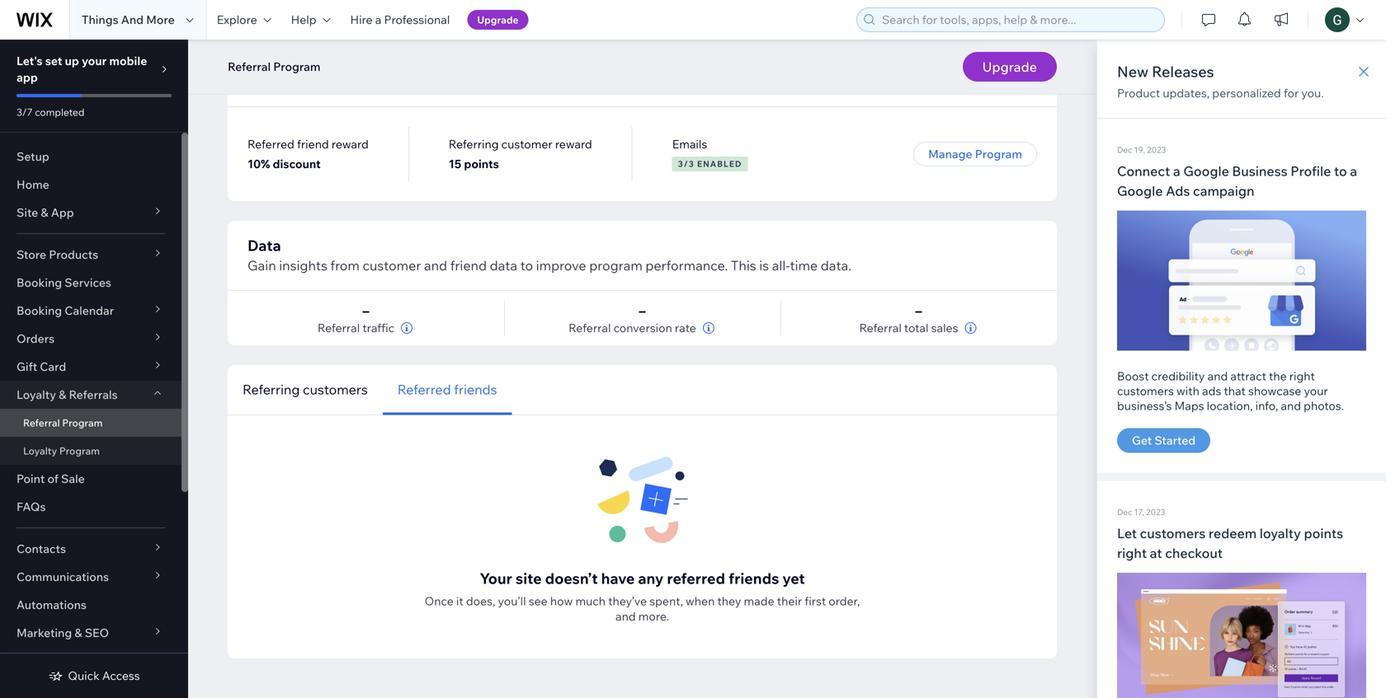 Task type: vqa. For each thing, say whether or not it's contained in the screenshot.
Referral Program button
yes



Task type: locate. For each thing, give the bounding box(es) containing it.
mobile
[[109, 54, 147, 68]]

rate
[[675, 321, 696, 335]]

point of sale link
[[0, 465, 182, 493]]

referred friends
[[397, 382, 497, 398]]

loyalty down gift card
[[17, 388, 56, 402]]

customers up at
[[1140, 526, 1206, 542]]

at
[[1150, 545, 1162, 562]]

– up referral traffic
[[363, 303, 369, 319]]

referral program for referral program button
[[228, 59, 321, 74]]

10%
[[248, 157, 270, 171]]

program down help
[[273, 59, 321, 74]]

1 horizontal spatial customer
[[501, 137, 552, 151]]

faqs
[[17, 500, 46, 514]]

performance.
[[645, 257, 728, 274]]

your up photos. in the right bottom of the page
[[1304, 384, 1328, 398]]

and left data
[[424, 257, 447, 274]]

referral
[[228, 59, 271, 74], [318, 321, 360, 335], [569, 321, 611, 335], [859, 321, 902, 335], [23, 417, 60, 429]]

1 vertical spatial upgrade
[[982, 59, 1037, 75]]

loyalty & referrals
[[17, 388, 118, 402]]

friends inside button
[[454, 382, 497, 398]]

dec inside the dec 17, 2023 let customers redeem loyalty points right at checkout
[[1117, 507, 1132, 518]]

1 vertical spatial booking
[[17, 304, 62, 318]]

google down 'connect'
[[1117, 183, 1163, 199]]

reward inside referred friend reward 10% discount
[[332, 137, 369, 151]]

referral program for referral program link
[[23, 417, 103, 429]]

2 horizontal spatial –
[[915, 303, 922, 319]]

right right the the
[[1289, 369, 1315, 384]]

3 – from the left
[[915, 303, 922, 319]]

marketing
[[17, 626, 72, 641]]

1 horizontal spatial to
[[1334, 163, 1347, 179]]

customers inside the dec 17, 2023 let customers redeem loyalty points right at checkout
[[1140, 526, 1206, 542]]

1 horizontal spatial your
[[1304, 384, 1328, 398]]

0 horizontal spatial friends
[[454, 382, 497, 398]]

loyalty up the point
[[23, 445, 57, 457]]

0 horizontal spatial points
[[464, 157, 499, 171]]

attract
[[1230, 369, 1266, 384]]

referral program inside button
[[228, 59, 321, 74]]

booking up orders
[[17, 304, 62, 318]]

0 horizontal spatial upgrade button
[[467, 10, 528, 30]]

reward inside referring customer reward 15 points
[[555, 137, 592, 151]]

referring inside referring customers button
[[243, 382, 300, 398]]

your up does, at the left of page
[[480, 570, 512, 588]]

much
[[575, 594, 606, 609]]

right
[[1289, 369, 1315, 384], [1117, 545, 1147, 562]]

1 vertical spatial &
[[59, 388, 66, 402]]

upgrade right the professional
[[477, 14, 519, 26]]

& for marketing
[[75, 626, 82, 641]]

1 vertical spatial referred
[[397, 382, 451, 398]]

referral down explore
[[228, 59, 271, 74]]

1 reward from the left
[[332, 137, 369, 151]]

referral program inside sidebar element
[[23, 417, 103, 429]]

0 vertical spatial right
[[1289, 369, 1315, 384]]

spent,
[[649, 594, 683, 609]]

loyalty for loyalty & referrals
[[17, 388, 56, 402]]

1 horizontal spatial &
[[59, 388, 66, 402]]

for
[[1284, 86, 1299, 100]]

1 horizontal spatial a
[[1173, 163, 1180, 179]]

dec inside dec 19, 2023 connect a google business profile to a google ads campaign
[[1117, 145, 1132, 155]]

friend up "discount"
[[297, 137, 329, 151]]

1 horizontal spatial points
[[1304, 526, 1343, 542]]

dec for let
[[1117, 507, 1132, 518]]

0 vertical spatial 2023
[[1147, 145, 1166, 155]]

customer inside referring customer reward 15 points
[[501, 137, 552, 151]]

points inside referring customer reward 15 points
[[464, 157, 499, 171]]

sales
[[931, 321, 958, 335]]

dec left 17,
[[1117, 507, 1132, 518]]

– up conversion
[[639, 303, 646, 319]]

1 horizontal spatial right
[[1289, 369, 1315, 384]]

0 horizontal spatial your
[[289, 72, 322, 91]]

1 horizontal spatial google
[[1183, 163, 1229, 179]]

referring customers
[[243, 382, 368, 398]]

hire a professional
[[350, 12, 450, 27]]

1 vertical spatial upgrade button
[[963, 52, 1057, 82]]

points right loyalty
[[1304, 526, 1343, 542]]

0 vertical spatial &
[[41, 205, 48, 220]]

professional
[[384, 12, 450, 27]]

2023 right 19,
[[1147, 145, 1166, 155]]

0 vertical spatial referred
[[248, 137, 294, 151]]

2 vertical spatial &
[[75, 626, 82, 641]]

to inside data gain insights from customer and friend data to improve program performance. this is all-time data.
[[520, 257, 533, 274]]

points
[[464, 157, 499, 171], [1304, 526, 1343, 542]]

your right refer
[[289, 72, 322, 91]]

program up sale
[[59, 445, 100, 457]]

0 horizontal spatial referred
[[248, 137, 294, 151]]

personalized
[[1212, 86, 1281, 100]]

communications
[[17, 570, 109, 585]]

1 3 from the left
[[678, 159, 684, 169]]

dec left 19,
[[1117, 145, 1132, 155]]

0 vertical spatial google
[[1183, 163, 1229, 179]]

customer inside data gain insights from customer and friend data to improve program performance. this is all-time data.
[[363, 257, 421, 274]]

2 reward from the left
[[555, 137, 592, 151]]

& right site
[[41, 205, 48, 220]]

campaign
[[1193, 183, 1254, 199]]

0 vertical spatial dec
[[1117, 145, 1132, 155]]

orders button
[[0, 325, 182, 353]]

2023 for a
[[1147, 145, 1166, 155]]

your inside the your site doesn't have any referred friends yet once it does, you'll see how much they've spent, when they made their first order, and more.
[[480, 570, 512, 588]]

0 vertical spatial referring
[[449, 137, 499, 151]]

reward for referring customer reward
[[555, 137, 592, 151]]

business
[[1232, 163, 1288, 179]]

1 – from the left
[[363, 303, 369, 319]]

upgrade button right the professional
[[467, 10, 528, 30]]

0 vertical spatial referral program
[[228, 59, 321, 74]]

3/7 completed
[[17, 106, 84, 118]]

program right manage
[[975, 147, 1022, 161]]

2023 for customers
[[1146, 507, 1165, 518]]

0 vertical spatial your
[[82, 54, 107, 68]]

manage program button
[[913, 142, 1037, 167]]

0 horizontal spatial a
[[375, 12, 381, 27]]

customers inside button
[[303, 382, 368, 398]]

order,
[[829, 594, 860, 609]]

1 horizontal spatial 3
[[689, 159, 694, 169]]

program
[[589, 257, 643, 274]]

1 vertical spatial points
[[1304, 526, 1343, 542]]

referred for referred friends
[[397, 382, 451, 398]]

& down card
[[59, 388, 66, 402]]

& inside popup button
[[41, 205, 48, 220]]

reward
[[332, 137, 369, 151], [555, 137, 592, 151]]

marketing & seo
[[17, 626, 109, 641]]

made
[[744, 594, 774, 609]]

booking for booking services
[[17, 276, 62, 290]]

manage program
[[928, 147, 1022, 161]]

2 dec from the top
[[1117, 507, 1132, 518]]

0 horizontal spatial upgrade
[[477, 14, 519, 26]]

contacts
[[17, 542, 66, 556]]

0 horizontal spatial 3
[[678, 159, 684, 169]]

2 horizontal spatial &
[[75, 626, 82, 641]]

& inside dropdown button
[[59, 388, 66, 402]]

1 vertical spatial 2023
[[1146, 507, 1165, 518]]

1 vertical spatial friends
[[729, 570, 779, 588]]

1 horizontal spatial your
[[480, 570, 512, 588]]

1 horizontal spatial –
[[639, 303, 646, 319]]

automations link
[[0, 592, 182, 620]]

0 horizontal spatial right
[[1117, 545, 1147, 562]]

refer
[[248, 72, 286, 91]]

1 vertical spatial your
[[1304, 384, 1328, 398]]

explore
[[217, 12, 257, 27]]

your right up on the left of page
[[82, 54, 107, 68]]

enabled
[[697, 159, 742, 169]]

program for referral program link
[[62, 417, 103, 429]]

releases
[[1152, 62, 1214, 81]]

help button
[[281, 0, 340, 40]]

0 vertical spatial booking
[[17, 276, 62, 290]]

and down they've
[[615, 610, 636, 624]]

to right data
[[520, 257, 533, 274]]

1 vertical spatial to
[[520, 257, 533, 274]]

referral up loyalty program
[[23, 417, 60, 429]]

referred friends button
[[383, 365, 512, 415]]

0 horizontal spatial to
[[520, 257, 533, 274]]

0 vertical spatial friend
[[297, 137, 329, 151]]

program for referral program button
[[273, 59, 321, 74]]

faqs link
[[0, 493, 182, 521]]

friend left data
[[450, 257, 487, 274]]

0 vertical spatial customer
[[501, 137, 552, 151]]

loyalty for loyalty program
[[23, 445, 57, 457]]

1 horizontal spatial referring
[[449, 137, 499, 151]]

card
[[40, 360, 66, 374]]

1 vertical spatial referral program
[[23, 417, 103, 429]]

points right 15
[[464, 157, 499, 171]]

google
[[1183, 163, 1229, 179], [1117, 183, 1163, 199]]

program up the loyalty program link
[[62, 417, 103, 429]]

1 horizontal spatial friend
[[450, 257, 487, 274]]

1 vertical spatial google
[[1117, 183, 1163, 199]]

15
[[449, 157, 461, 171]]

more
[[146, 12, 175, 27]]

2 booking from the top
[[17, 304, 62, 318]]

& left seo
[[75, 626, 82, 641]]

to
[[1334, 163, 1347, 179], [520, 257, 533, 274]]

setup
[[17, 149, 49, 164]]

& inside 'popup button'
[[75, 626, 82, 641]]

1 vertical spatial loyalty
[[23, 445, 57, 457]]

orders
[[17, 332, 55, 346]]

0 horizontal spatial friend
[[297, 137, 329, 151]]

0 horizontal spatial –
[[363, 303, 369, 319]]

a right profile
[[1350, 163, 1357, 179]]

0 horizontal spatial customer
[[363, 257, 421, 274]]

1 horizontal spatial friends
[[729, 570, 779, 588]]

referral left conversion
[[569, 321, 611, 335]]

1 vertical spatial right
[[1117, 545, 1147, 562]]

google up campaign
[[1183, 163, 1229, 179]]

2023
[[1147, 145, 1166, 155], [1146, 507, 1165, 518]]

your inside let's set up your mobile app
[[82, 54, 107, 68]]

0 horizontal spatial google
[[1117, 183, 1163, 199]]

17,
[[1134, 507, 1144, 518]]

1 horizontal spatial reward
[[555, 137, 592, 151]]

1 horizontal spatial referral program
[[228, 59, 321, 74]]

2023 right 17,
[[1146, 507, 1165, 518]]

a right hire
[[375, 12, 381, 27]]

2 – from the left
[[639, 303, 646, 319]]

customers up the business's
[[1117, 384, 1174, 398]]

1 dec from the top
[[1117, 145, 1132, 155]]

upgrade down search for tools, apps, help & more... field
[[982, 59, 1037, 75]]

referrals
[[69, 388, 118, 402]]

to inside dec 19, 2023 connect a google business profile to a google ads campaign
[[1334, 163, 1347, 179]]

referred inside button
[[397, 382, 451, 398]]

1 horizontal spatial upgrade
[[982, 59, 1037, 75]]

how
[[550, 594, 573, 609]]

site
[[17, 205, 38, 220]]

a
[[375, 12, 381, 27], [1173, 163, 1180, 179], [1350, 163, 1357, 179]]

booking down store
[[17, 276, 62, 290]]

let's
[[17, 54, 43, 68]]

right down let
[[1117, 545, 1147, 562]]

referred inside referred friend reward 10% discount
[[248, 137, 294, 151]]

booking inside popup button
[[17, 304, 62, 318]]

0 horizontal spatial reward
[[332, 137, 369, 151]]

boost credibility and attract the right customers with ads that showcase your business's maps location, info, and photos.
[[1117, 369, 1344, 413]]

traffic
[[362, 321, 394, 335]]

0 horizontal spatial referring
[[243, 382, 300, 398]]

referral left total
[[859, 321, 902, 335]]

1 vertical spatial dec
[[1117, 507, 1132, 518]]

referring inside referring customer reward 15 points
[[449, 137, 499, 151]]

friends
[[454, 382, 497, 398], [729, 570, 779, 588]]

tab list
[[228, 365, 765, 415]]

business's
[[1117, 399, 1172, 413]]

data gain insights from customer and friend data to improve program performance. this is all-time data.
[[248, 236, 852, 274]]

referral program down help
[[228, 59, 321, 74]]

connect
[[1117, 163, 1170, 179]]

to right profile
[[1334, 163, 1347, 179]]

upgrade button down search for tools, apps, help & more... field
[[963, 52, 1057, 82]]

& for site
[[41, 205, 48, 220]]

gift card
[[17, 360, 66, 374]]

friend
[[297, 137, 329, 151], [450, 257, 487, 274]]

improve
[[536, 257, 586, 274]]

loyalty
[[1260, 526, 1301, 542]]

set
[[45, 54, 62, 68]]

0 vertical spatial friends
[[454, 382, 497, 398]]

quick
[[68, 669, 100, 684]]

0 vertical spatial loyalty
[[17, 388, 56, 402]]

of
[[47, 472, 58, 486]]

new releases
[[1117, 62, 1214, 81]]

customers down referral traffic
[[303, 382, 368, 398]]

1 horizontal spatial referred
[[397, 382, 451, 398]]

your
[[82, 54, 107, 68], [1304, 384, 1328, 398]]

started
[[1155, 434, 1196, 448]]

loyalty inside dropdown button
[[17, 388, 56, 402]]

with
[[1177, 384, 1199, 398]]

let's set up your mobile app
[[17, 54, 147, 85]]

your inside boost credibility and attract the right customers with ads that showcase your business's maps location, info, and photos.
[[1304, 384, 1328, 398]]

reward for referred friend reward
[[332, 137, 369, 151]]

and
[[121, 12, 144, 27]]

referral program up loyalty program
[[23, 417, 103, 429]]

0 horizontal spatial referral program
[[23, 417, 103, 429]]

2023 inside dec 19, 2023 connect a google business profile to a google ads campaign
[[1147, 145, 1166, 155]]

1 booking from the top
[[17, 276, 62, 290]]

a up ads
[[1173, 163, 1180, 179]]

0 vertical spatial points
[[464, 157, 499, 171]]

0 horizontal spatial your
[[82, 54, 107, 68]]

program for manage program button
[[975, 147, 1022, 161]]

0 vertical spatial your
[[289, 72, 322, 91]]

1 vertical spatial your
[[480, 570, 512, 588]]

0 vertical spatial to
[[1334, 163, 1347, 179]]

& for loyalty
[[59, 388, 66, 402]]

– up total
[[915, 303, 922, 319]]

referral left traffic at the left top of page
[[318, 321, 360, 335]]

program for the loyalty program link
[[59, 445, 100, 457]]

0 horizontal spatial &
[[41, 205, 48, 220]]

get started
[[1132, 434, 1196, 448]]

1 vertical spatial referring
[[243, 382, 300, 398]]

1 vertical spatial customer
[[363, 257, 421, 274]]

Search for tools, apps, help & more... field
[[877, 8, 1159, 31]]

2023 inside the dec 17, 2023 let customers redeem loyalty points right at checkout
[[1146, 507, 1165, 518]]

1 vertical spatial friend
[[450, 257, 487, 274]]



Task type: describe. For each thing, give the bounding box(es) containing it.
doesn't
[[545, 570, 598, 588]]

booking services link
[[0, 269, 182, 297]]

referral conversion rate
[[569, 321, 696, 335]]

– for traffic
[[363, 303, 369, 319]]

data.
[[821, 257, 852, 274]]

this
[[731, 257, 756, 274]]

friends inside the your site doesn't have any referred friends yet once it does, you'll see how much they've spent, when they made their first order, and more.
[[729, 570, 779, 588]]

to for data
[[520, 257, 533, 274]]

from
[[330, 257, 360, 274]]

any
[[638, 570, 664, 588]]

time
[[790, 257, 818, 274]]

referral program link
[[0, 409, 182, 437]]

friend inside referred friend reward 10% discount
[[297, 137, 329, 151]]

points inside the dec 17, 2023 let customers redeem loyalty points right at checkout
[[1304, 526, 1343, 542]]

services
[[65, 276, 111, 290]]

is
[[759, 257, 769, 274]]

customers inside boost credibility and attract the right customers with ads that showcase your business's maps location, info, and photos.
[[1117, 384, 1174, 398]]

once
[[425, 594, 454, 609]]

and inside the your site doesn't have any referred friends yet once it does, you'll see how much they've spent, when they made their first order, and more.
[[615, 610, 636, 624]]

conversion
[[613, 321, 672, 335]]

up
[[65, 54, 79, 68]]

dec for connect
[[1117, 145, 1132, 155]]

communications button
[[0, 563, 182, 592]]

referring for referring customer reward 15 points
[[449, 137, 499, 151]]

completed
[[35, 106, 84, 118]]

app
[[51, 205, 74, 220]]

profile
[[1291, 163, 1331, 179]]

info,
[[1255, 399, 1278, 413]]

referral total sales
[[859, 321, 958, 335]]

sale
[[61, 472, 85, 486]]

access
[[102, 669, 140, 684]]

that
[[1224, 384, 1246, 398]]

right inside the dec 17, 2023 let customers redeem loyalty points right at checkout
[[1117, 545, 1147, 562]]

2 3 from the left
[[689, 159, 694, 169]]

friend inside data gain insights from customer and friend data to improve program performance. this is all-time data.
[[450, 257, 487, 274]]

– for conversion
[[639, 303, 646, 319]]

first
[[805, 594, 826, 609]]

dec 17, 2023 let customers redeem loyalty points right at checkout
[[1117, 507, 1343, 562]]

hire a professional link
[[340, 0, 460, 40]]

referral inside button
[[228, 59, 271, 74]]

data
[[248, 236, 281, 255]]

more.
[[638, 610, 669, 624]]

referred for referred friend reward 10% discount
[[248, 137, 294, 151]]

referred friend reward 10% discount
[[248, 137, 369, 171]]

ads
[[1202, 384, 1221, 398]]

2 horizontal spatial a
[[1350, 163, 1357, 179]]

and down showcase
[[1281, 399, 1301, 413]]

referral program button
[[219, 54, 329, 79]]

discount
[[273, 157, 321, 171]]

products
[[49, 248, 98, 262]]

referring for referring customers
[[243, 382, 300, 398]]

/
[[684, 159, 689, 169]]

booking calendar
[[17, 304, 114, 318]]

home link
[[0, 171, 182, 199]]

get started link
[[1117, 429, 1210, 453]]

data
[[490, 257, 517, 274]]

gift
[[17, 360, 37, 374]]

site
[[516, 570, 542, 588]]

showcase
[[1248, 384, 1301, 398]]

their
[[777, 594, 802, 609]]

get
[[1132, 434, 1152, 448]]

refer your friends
[[248, 72, 378, 91]]

credibility
[[1151, 369, 1205, 384]]

updates,
[[1163, 86, 1210, 100]]

when
[[686, 594, 715, 609]]

photos.
[[1304, 399, 1344, 413]]

product updates, personalized for you.
[[1117, 86, 1324, 100]]

new
[[1117, 62, 1149, 81]]

point of sale
[[17, 472, 85, 486]]

they
[[717, 594, 741, 609]]

hire
[[350, 12, 373, 27]]

referring customers button
[[228, 365, 383, 415]]

1 horizontal spatial upgrade button
[[963, 52, 1057, 82]]

you.
[[1301, 86, 1324, 100]]

quick access button
[[48, 669, 140, 684]]

store products button
[[0, 241, 182, 269]]

site & app
[[17, 205, 74, 220]]

loyalty program link
[[0, 437, 182, 465]]

total
[[904, 321, 929, 335]]

help
[[291, 12, 316, 27]]

referral inside sidebar element
[[23, 417, 60, 429]]

sidebar element
[[0, 40, 188, 699]]

referral traffic
[[318, 321, 394, 335]]

maps
[[1174, 399, 1204, 413]]

site & app button
[[0, 199, 182, 227]]

gift card button
[[0, 353, 182, 381]]

referring customer reward 15 points
[[449, 137, 592, 171]]

does,
[[466, 594, 495, 609]]

emails
[[672, 137, 707, 151]]

tab list containing referring customers
[[228, 365, 765, 415]]

right inside boost credibility and attract the right customers with ads that showcase your business's maps location, info, and photos.
[[1289, 369, 1315, 384]]

see
[[529, 594, 548, 609]]

manage
[[928, 147, 972, 161]]

booking services
[[17, 276, 111, 290]]

to for dec
[[1334, 163, 1347, 179]]

boost
[[1117, 369, 1149, 384]]

calendar
[[65, 304, 114, 318]]

let
[[1117, 526, 1137, 542]]

and inside data gain insights from customer and friend data to improve program performance. this is all-time data.
[[424, 257, 447, 274]]

– for total
[[915, 303, 922, 319]]

0 vertical spatial upgrade button
[[467, 10, 528, 30]]

your site doesn't have any referred friends yet once it does, you'll see how much they've spent, when they made their first order, and more.
[[425, 570, 860, 624]]

0 vertical spatial upgrade
[[477, 14, 519, 26]]

checkout
[[1165, 545, 1223, 562]]

and up ads
[[1208, 369, 1228, 384]]

point
[[17, 472, 45, 486]]

ads
[[1166, 183, 1190, 199]]

booking for booking calendar
[[17, 304, 62, 318]]



